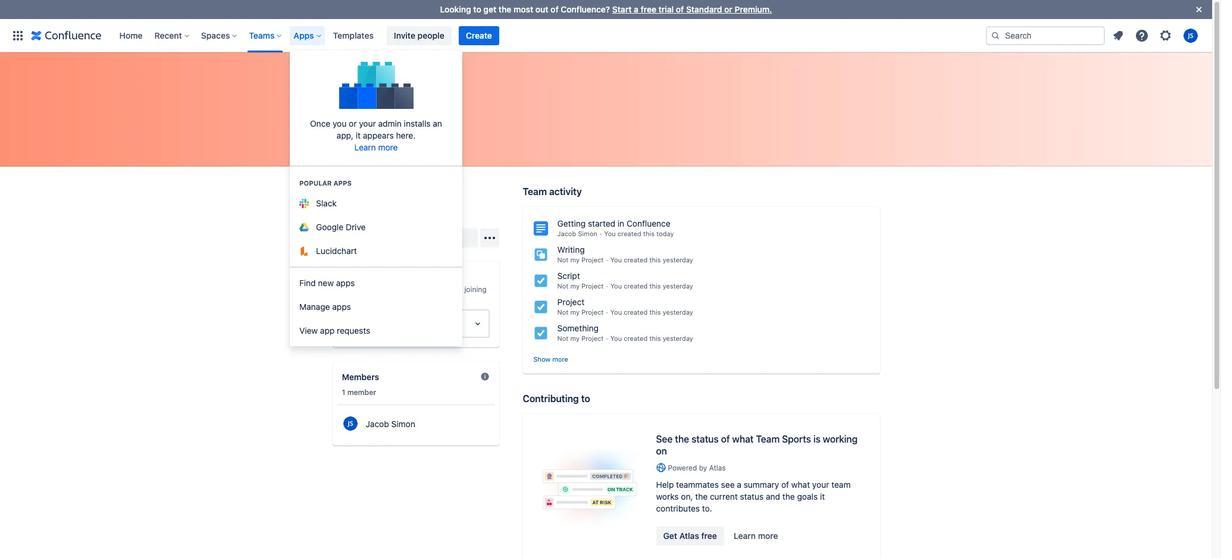 Task type: locate. For each thing, give the bounding box(es) containing it.
2 vertical spatial more
[[758, 531, 778, 541]]

project for something
[[582, 334, 604, 342]]

to left get
[[473, 4, 481, 14]]

this for script
[[650, 282, 661, 290]]

invite people
[[394, 30, 444, 40]]

atlas inside button
[[679, 531, 699, 541]]

2 horizontal spatial team
[[756, 434, 780, 444]]

not down script on the left
[[557, 282, 569, 290]]

spaces
[[201, 30, 230, 40]]

0 horizontal spatial free
[[641, 4, 656, 14]]

you for something
[[610, 334, 622, 342]]

a right see
[[737, 480, 742, 490]]

popular
[[299, 179, 332, 187]]

jacob simon down getting
[[557, 230, 597, 237]]

status up powered by atlas
[[692, 434, 719, 444]]

what up powered by atlas 'link'
[[732, 434, 754, 444]]

0 vertical spatial what
[[732, 434, 754, 444]]

0 vertical spatial learn
[[354, 142, 376, 152]]

0 horizontal spatial team's
[[361, 272, 388, 282]]

1 horizontal spatial free
[[701, 531, 717, 541]]

products down the "use."
[[403, 318, 437, 329]]

you for project
[[610, 308, 622, 316]]

your up 'goals' at right bottom
[[812, 480, 829, 490]]

products up the "use."
[[390, 272, 426, 282]]

looking to get the most out of confluence? start a free trial of standard or premium.
[[440, 4, 772, 14]]

1 horizontal spatial simon
[[578, 230, 597, 237]]

0 horizontal spatial your
[[359, 118, 376, 129]]

you for script
[[610, 282, 622, 290]]

by right work
[[454, 285, 462, 294]]

1 horizontal spatial jacob
[[557, 230, 576, 237]]

or right 'standard'
[[724, 4, 733, 14]]

or
[[724, 4, 733, 14], [349, 118, 357, 129]]

the down this
[[342, 293, 353, 302]]

1 vertical spatial simon
[[391, 419, 415, 429]]

more for show more
[[552, 355, 568, 363]]

appswitcher icon image
[[11, 28, 25, 43]]

my down the something at the bottom of page
[[570, 334, 580, 342]]

1 horizontal spatial by
[[699, 463, 707, 472]]

4 not from the top
[[557, 334, 569, 342]]

2 yesterday from the top
[[663, 282, 693, 290]]

my down script on the left
[[570, 282, 580, 290]]

get left access
[[348, 318, 362, 329]]

0 horizontal spatial atlas
[[679, 531, 699, 541]]

by up teammates
[[699, 463, 707, 472]]

1 vertical spatial by
[[699, 463, 707, 472]]

2 horizontal spatial sports
[[782, 434, 811, 444]]

started
[[588, 218, 615, 229]]

slackforatlassianapp logo image
[[299, 199, 309, 208]]

apps down stay
[[332, 302, 351, 312]]

0 vertical spatial get
[[348, 318, 362, 329]]

appears
[[363, 130, 394, 140]]

1 vertical spatial to
[[393, 318, 401, 329]]

1 vertical spatial more
[[552, 355, 568, 363]]

view
[[299, 326, 318, 336]]

create link
[[459, 26, 499, 45]]

1 vertical spatial team's
[[412, 285, 434, 294]]

2 you created this yesterday from the top
[[610, 282, 693, 290]]

your profile and preferences image
[[1184, 28, 1198, 43]]

1 horizontal spatial get
[[663, 531, 677, 541]]

apps right new
[[336, 278, 355, 288]]

you for getting started in confluence
[[604, 230, 616, 237]]

4 yesterday from the top
[[663, 334, 693, 342]]

1 my from the top
[[570, 256, 580, 264]]

0 vertical spatial apps
[[334, 179, 352, 187]]

this for getting started in confluence
[[643, 230, 655, 237]]

spaces button
[[197, 26, 242, 45]]

3 not my project from the top
[[557, 308, 604, 316]]

actions image
[[482, 231, 497, 245]]

help
[[656, 480, 674, 490]]

0 horizontal spatial to
[[393, 318, 401, 329]]

0 vertical spatial atlas
[[709, 463, 726, 472]]

jacob down getting
[[557, 230, 576, 237]]

on inside "this team's products stay updated on the team's work by joining the products they use."
[[389, 285, 397, 294]]

1 horizontal spatial a
[[737, 480, 742, 490]]

4 you created this yesterday from the top
[[610, 334, 693, 342]]

1 you created this yesterday from the top
[[610, 256, 693, 264]]

0 vertical spatial simon
[[578, 230, 597, 237]]

1 horizontal spatial or
[[724, 4, 733, 14]]

2 not my project from the top
[[557, 282, 604, 290]]

yesterday
[[663, 256, 693, 264], [663, 282, 693, 290], [663, 308, 693, 316], [663, 334, 693, 342]]

not for something
[[557, 334, 569, 342]]

app,
[[337, 130, 353, 140]]

see
[[656, 434, 673, 444]]

1 vertical spatial or
[[349, 118, 357, 129]]

this for writing
[[650, 256, 661, 264]]

0 vertical spatial a
[[634, 4, 639, 14]]

not
[[557, 256, 569, 264], [557, 282, 569, 290], [557, 308, 569, 316], [557, 334, 569, 342]]

on down the see
[[656, 446, 667, 456]]

division
[[412, 203, 441, 213]]

it
[[356, 130, 361, 140], [820, 492, 825, 502]]

what
[[732, 434, 754, 444], [791, 480, 810, 490]]

learn down appears
[[354, 142, 376, 152]]

current
[[710, 492, 738, 502]]

it right 'goals' at right bottom
[[820, 492, 825, 502]]

your
[[359, 118, 376, 129], [812, 480, 829, 490]]

0 vertical spatial free
[[641, 4, 656, 14]]

help icon image
[[1135, 28, 1149, 43]]

1 horizontal spatial your
[[812, 480, 829, 490]]

team up slack
[[332, 176, 366, 193]]

sports up google drive
[[332, 203, 357, 213]]

0 horizontal spatial get
[[348, 318, 362, 329]]

2 vertical spatial to
[[581, 393, 590, 404]]

jacob simon down member
[[366, 419, 415, 429]]

not my project for project
[[557, 308, 604, 316]]

on left the "use."
[[389, 285, 397, 294]]

3 my from the top
[[570, 308, 580, 316]]

0 vertical spatial to
[[473, 4, 481, 14]]

0 horizontal spatial learn
[[354, 142, 376, 152]]

on inside see the status of what team sports is working on
[[656, 446, 667, 456]]

not down writing
[[557, 256, 569, 264]]

installs
[[404, 118, 431, 129]]

free down to.
[[701, 531, 717, 541]]

2 horizontal spatial to
[[581, 393, 590, 404]]

you created this yesterday for project
[[610, 308, 693, 316]]

your up appears
[[359, 118, 376, 129]]

not for project
[[557, 308, 569, 316]]

the down teammates
[[695, 492, 708, 502]]

my up the something at the bottom of page
[[570, 308, 580, 316]]

0 vertical spatial team's
[[361, 272, 388, 282]]

1 not from the top
[[557, 256, 569, 264]]

not my project up the something at the bottom of page
[[557, 308, 604, 316]]

1 vertical spatial get
[[663, 531, 677, 541]]

created for something
[[624, 334, 648, 342]]

apps up slack
[[334, 179, 352, 187]]

0 horizontal spatial simon
[[391, 419, 415, 429]]

this
[[342, 272, 359, 282]]

1 vertical spatial atlas
[[679, 531, 699, 541]]

it right "app,"
[[356, 130, 361, 140]]

of inside see the status of what team sports is working on
[[721, 434, 730, 444]]

you created this today
[[604, 230, 674, 237]]

1 not my project from the top
[[557, 256, 604, 264]]

home link
[[116, 26, 146, 45]]

more inside show more link
[[552, 355, 568, 363]]

1 horizontal spatial learn
[[734, 531, 756, 541]]

to for contributing
[[581, 393, 590, 404]]

to right the contributing
[[581, 393, 590, 404]]

1 horizontal spatial atlas
[[709, 463, 726, 472]]

0 horizontal spatial more
[[378, 142, 398, 152]]

apps
[[294, 30, 314, 40]]

2 my from the top
[[570, 282, 580, 290]]

it inside once you or your admin installs an app, it appears here. learn more
[[356, 130, 361, 140]]

1 horizontal spatial to
[[473, 4, 481, 14]]

1 vertical spatial apps
[[336, 278, 355, 288]]

0 horizontal spatial jacob
[[366, 419, 389, 429]]

not my project for script
[[557, 282, 604, 290]]

get down the contributes
[[663, 531, 677, 541]]

get atlas free
[[663, 531, 717, 541]]

of
[[551, 4, 559, 14], [676, 4, 684, 14], [721, 434, 730, 444], [781, 480, 789, 490]]

2 vertical spatial sports
[[782, 434, 811, 444]]

jacob
[[557, 230, 576, 237], [366, 419, 389, 429]]

sports
[[369, 176, 410, 193], [332, 203, 357, 213], [782, 434, 811, 444]]

1 vertical spatial it
[[820, 492, 825, 502]]

3 you created this yesterday from the top
[[610, 308, 693, 316]]

notification icon image
[[1111, 28, 1125, 43]]

0 horizontal spatial sports
[[332, 203, 357, 213]]

1 vertical spatial free
[[701, 531, 717, 541]]

2 vertical spatial products
[[403, 318, 437, 329]]

3 not from the top
[[557, 308, 569, 316]]

more right "show"
[[552, 355, 568, 363]]

Search field
[[986, 26, 1105, 45]]

show more
[[534, 355, 568, 363]]

3 yesterday from the top
[[663, 308, 693, 316]]

1 horizontal spatial jacob simon
[[557, 230, 597, 237]]

of up powered by atlas
[[721, 434, 730, 444]]

status inside help teammates see a summary of what your team works on, the current status and the goals it contributes to.
[[740, 492, 764, 502]]

1 horizontal spatial status
[[740, 492, 764, 502]]

1 group from the top
[[290, 165, 462, 267]]

of inside help teammates see a summary of what your team works on, the current status and the goals it contributes to.
[[781, 480, 789, 490]]

2 horizontal spatial more
[[758, 531, 778, 541]]

products left they at bottom left
[[355, 293, 385, 302]]

4 not my project from the top
[[557, 334, 604, 342]]

sports management division
[[332, 203, 441, 213]]

2 vertical spatial apps
[[332, 302, 351, 312]]

created for getting started in confluence
[[618, 230, 641, 237]]

popular apps
[[299, 179, 352, 187]]

team up powered by atlas 'link'
[[756, 434, 780, 444]]

0 horizontal spatial status
[[692, 434, 719, 444]]

products
[[390, 272, 426, 282], [355, 293, 385, 302], [403, 318, 437, 329]]

2 group from the top
[[290, 267, 462, 346]]

confluence image
[[31, 28, 101, 43], [31, 28, 101, 43]]

atlas down the contributes
[[679, 531, 699, 541]]

free
[[641, 4, 656, 14], [701, 531, 717, 541]]

here.
[[396, 130, 416, 140]]

0 vertical spatial on
[[389, 285, 397, 294]]

yesterday for project
[[663, 308, 693, 316]]

find
[[299, 278, 316, 288]]

1 horizontal spatial team's
[[412, 285, 434, 294]]

the right get
[[499, 4, 511, 14]]

created for writing
[[624, 256, 648, 264]]

management
[[360, 203, 409, 213]]

0 vertical spatial status
[[692, 434, 719, 444]]

the right the see
[[675, 434, 689, 444]]

to right access
[[393, 318, 401, 329]]

not my project down the something at the bottom of page
[[557, 334, 604, 342]]

team left activity
[[523, 186, 547, 197]]

new
[[318, 278, 334, 288]]

1 vertical spatial jacob
[[366, 419, 389, 429]]

0 horizontal spatial it
[[356, 130, 361, 140]]

created for script
[[624, 282, 648, 290]]

1 horizontal spatial on
[[656, 446, 667, 456]]

jacob simon
[[557, 230, 597, 237], [366, 419, 415, 429]]

1 vertical spatial status
[[740, 492, 764, 502]]

group containing slack
[[290, 165, 462, 267]]

my down writing
[[570, 256, 580, 264]]

open image
[[470, 317, 485, 331]]

4 my from the top
[[570, 334, 580, 342]]

an
[[433, 118, 442, 129]]

0 horizontal spatial what
[[732, 434, 754, 444]]

learn inside button
[[734, 531, 756, 541]]

0 horizontal spatial by
[[454, 285, 462, 294]]

teams button
[[245, 26, 287, 45]]

team inside see the status of what team sports is working on
[[756, 434, 780, 444]]

atlas
[[709, 463, 726, 472], [679, 531, 699, 541]]

global element
[[7, 19, 986, 52]]

lucidchart link
[[290, 239, 462, 263]]

0 horizontal spatial a
[[634, 4, 639, 14]]

1 horizontal spatial more
[[552, 355, 568, 363]]

of right summary
[[781, 480, 789, 490]]

created
[[618, 230, 641, 237], [624, 256, 648, 264], [624, 282, 648, 290], [624, 308, 648, 316], [624, 334, 648, 342]]

1 vertical spatial sports
[[332, 203, 357, 213]]

a inside help teammates see a summary of what your team works on, the current status and the goals it contributes to.
[[737, 480, 742, 490]]

1 vertical spatial your
[[812, 480, 829, 490]]

sports left is
[[782, 434, 811, 444]]

free left trial
[[641, 4, 656, 14]]

standard
[[686, 4, 722, 14]]

apps
[[334, 179, 352, 187], [336, 278, 355, 288], [332, 302, 351, 312]]

1 vertical spatial what
[[791, 480, 810, 490]]

this
[[643, 230, 655, 237], [650, 256, 661, 264], [650, 282, 661, 290], [650, 308, 661, 316], [650, 334, 661, 342]]

0 vertical spatial more
[[378, 142, 398, 152]]

get
[[484, 4, 496, 14]]

team activity
[[523, 186, 582, 197]]

0 horizontal spatial team
[[332, 176, 366, 193]]

more inside learn more button
[[758, 531, 778, 541]]

not my project down writing
[[557, 256, 604, 264]]

not down the something at the bottom of page
[[557, 334, 569, 342]]

what up 'goals' at right bottom
[[791, 480, 810, 490]]

not up the something at the bottom of page
[[557, 308, 569, 316]]

1 horizontal spatial what
[[791, 480, 810, 490]]

invite
[[394, 30, 415, 40]]

sports up sports management division
[[369, 176, 410, 193]]

1 vertical spatial learn
[[734, 531, 756, 541]]

more inside once you or your admin installs an app, it appears here. learn more
[[378, 142, 398, 152]]

team's up updated at the bottom
[[361, 272, 388, 282]]

status down summary
[[740, 492, 764, 502]]

lucidchart
[[316, 246, 357, 256]]

0 horizontal spatial or
[[349, 118, 357, 129]]

0 vertical spatial jacob
[[557, 230, 576, 237]]

a
[[634, 4, 639, 14], [737, 480, 742, 490]]

the right and
[[783, 492, 795, 502]]

learn
[[354, 142, 376, 152], [734, 531, 756, 541]]

group containing find new apps
[[290, 267, 462, 346]]

my
[[570, 256, 580, 264], [570, 282, 580, 290], [570, 308, 580, 316], [570, 334, 580, 342]]

not my project for writing
[[557, 256, 604, 264]]

or right you
[[349, 118, 357, 129]]

teams
[[249, 30, 275, 40]]

templates
[[333, 30, 374, 40]]

get inside button
[[663, 531, 677, 541]]

banner containing home
[[0, 19, 1212, 52]]

atlas up see
[[709, 463, 726, 472]]

apps for manage apps
[[332, 302, 351, 312]]

team for team sports
[[332, 176, 366, 193]]

teammates
[[676, 480, 719, 490]]

0 horizontal spatial jacob simon
[[366, 419, 415, 429]]

group
[[290, 165, 462, 267], [290, 267, 462, 346]]

by inside 'link'
[[699, 463, 707, 472]]

a right the start
[[634, 4, 639, 14]]

1 horizontal spatial it
[[820, 492, 825, 502]]

0 vertical spatial your
[[359, 118, 376, 129]]

0 horizontal spatial on
[[389, 285, 397, 294]]

1 horizontal spatial team
[[523, 186, 547, 197]]

0 vertical spatial it
[[356, 130, 361, 140]]

not my project down script on the left
[[557, 282, 604, 290]]

0 vertical spatial by
[[454, 285, 462, 294]]

and
[[766, 492, 780, 502]]

yesterday for script
[[663, 282, 693, 290]]

yesterday for something
[[663, 334, 693, 342]]

not for script
[[557, 282, 569, 290]]

what inside see the status of what team sports is working on
[[732, 434, 754, 444]]

1 vertical spatial a
[[737, 480, 742, 490]]

get atlas free button
[[656, 527, 724, 546]]

2 not from the top
[[557, 282, 569, 290]]

trial
[[659, 4, 674, 14]]

status inside see the status of what team sports is working on
[[692, 434, 719, 444]]

more down appears
[[378, 142, 398, 152]]

1 horizontal spatial sports
[[369, 176, 410, 193]]

0 vertical spatial sports
[[369, 176, 410, 193]]

apps button
[[290, 26, 326, 45]]

1 vertical spatial on
[[656, 446, 667, 456]]

banner
[[0, 19, 1212, 52]]

powered
[[668, 463, 697, 472]]

you created this yesterday for script
[[610, 282, 693, 290]]

in
[[618, 218, 624, 229]]

1 yesterday from the top
[[663, 256, 693, 264]]

project
[[582, 256, 604, 264], [582, 282, 604, 290], [557, 297, 585, 307], [582, 308, 604, 316], [582, 334, 604, 342]]

team's left work
[[412, 285, 434, 294]]

premium.
[[735, 4, 772, 14]]

team
[[832, 480, 851, 490]]

jacob down member
[[366, 419, 389, 429]]

confluence
[[627, 218, 671, 229]]

learn down help teammates see a summary of what your team works on, the current status and the goals it contributes to.
[[734, 531, 756, 541]]

more down and
[[758, 531, 778, 541]]



Task type: vqa. For each thing, say whether or not it's contained in the screenshot.
Board corresponding to Dashing
no



Task type: describe. For each thing, give the bounding box(es) containing it.
1 vertical spatial jacob simon
[[366, 419, 415, 429]]

jacob simon link
[[337, 412, 494, 436]]

this for something
[[650, 334, 661, 342]]

the right updated at the bottom
[[399, 285, 410, 294]]

joining
[[464, 285, 487, 294]]

you created this yesterday for something
[[610, 334, 693, 342]]

members
[[342, 372, 379, 382]]

get for get access to products
[[348, 318, 362, 329]]

what inside help teammates see a summary of what your team works on, the current status and the goals it contributes to.
[[791, 480, 810, 490]]

use.
[[404, 293, 418, 302]]

sports inside see the status of what team sports is working on
[[782, 434, 811, 444]]

1
[[342, 388, 345, 397]]

atlas image
[[656, 463, 666, 473]]

learn inside once you or your admin installs an app, it appears here. learn more
[[354, 142, 376, 152]]

settings icon image
[[1159, 28, 1173, 43]]

my for something
[[570, 334, 580, 342]]

you created this yesterday for writing
[[610, 256, 693, 264]]

start a free trial of standard or premium. link
[[612, 4, 772, 14]]

out
[[536, 4, 548, 14]]

learn more
[[734, 531, 778, 541]]

writing
[[557, 245, 585, 255]]

getting started in confluence
[[557, 218, 671, 229]]

today
[[657, 230, 674, 237]]

view app requests
[[299, 326, 370, 336]]

contributing to
[[523, 393, 590, 404]]

get access to products
[[348, 318, 437, 329]]

to.
[[702, 503, 712, 514]]

contributing
[[523, 393, 579, 404]]

free inside button
[[701, 531, 717, 541]]

0 vertical spatial or
[[724, 4, 733, 14]]

member
[[347, 388, 376, 397]]

activity
[[549, 186, 582, 197]]

see
[[721, 480, 735, 490]]

home
[[119, 30, 143, 40]]

my for project
[[570, 308, 580, 316]]

getting
[[557, 218, 586, 229]]

invite people button
[[387, 26, 452, 45]]

manage apps
[[299, 302, 351, 312]]

help teammates see a summary of what your team works on, the current status and the goals it contributes to.
[[656, 480, 851, 514]]

google
[[316, 222, 344, 232]]

0 vertical spatial jacob simon
[[557, 230, 597, 237]]

view app requests link
[[290, 319, 462, 343]]

created for project
[[624, 308, 648, 316]]

it inside help teammates see a summary of what your team works on, the current status and the goals it contributes to.
[[820, 492, 825, 502]]

contributes
[[656, 503, 700, 514]]

0 vertical spatial products
[[390, 272, 426, 282]]

the inside see the status of what team sports is working on
[[675, 434, 689, 444]]

see the status of what team sports is working on
[[656, 434, 858, 456]]

google drive
[[316, 222, 366, 232]]

app
[[320, 326, 335, 336]]

atlas inside 'link'
[[709, 463, 726, 472]]

get for get atlas free
[[663, 531, 677, 541]]

your inside help teammates see a summary of what your team works on, the current status and the goals it contributes to.
[[812, 480, 829, 490]]

script
[[557, 271, 580, 281]]

find new apps link
[[290, 271, 462, 295]]

yesterday for writing
[[663, 256, 693, 264]]

not my project for something
[[557, 334, 604, 342]]

admin
[[378, 118, 402, 129]]

slack
[[316, 198, 337, 208]]

search image
[[991, 31, 1000, 40]]

apps for popular apps
[[334, 179, 352, 187]]

requests
[[337, 326, 370, 336]]

lucidchartapp logo image
[[299, 246, 309, 256]]

find new apps
[[299, 278, 355, 288]]

my for script
[[570, 282, 580, 290]]

create
[[466, 30, 492, 40]]

they
[[387, 293, 402, 302]]

team sports
[[332, 176, 410, 193]]

something
[[557, 323, 599, 333]]

show more link
[[534, 355, 568, 364]]

start
[[612, 4, 632, 14]]

you
[[333, 118, 347, 129]]

project for writing
[[582, 256, 604, 264]]

looking
[[440, 4, 471, 14]]

stay
[[342, 285, 357, 294]]

by inside "this team's products stay updated on the team's work by joining the products they use."
[[454, 285, 462, 294]]

access
[[364, 318, 391, 329]]

my for writing
[[570, 256, 580, 264]]

once
[[310, 118, 330, 129]]

updated
[[359, 285, 387, 294]]

people
[[418, 30, 444, 40]]

you for writing
[[610, 256, 622, 264]]

1 vertical spatial products
[[355, 293, 385, 302]]

most
[[514, 4, 533, 14]]

more for learn more
[[758, 531, 778, 541]]

google drive link
[[290, 215, 462, 239]]

is
[[813, 434, 821, 444]]

project for project
[[582, 308, 604, 316]]

1 member
[[342, 388, 376, 397]]

working
[[823, 434, 858, 444]]

confluence?
[[561, 4, 610, 14]]

learn more button
[[727, 527, 785, 546]]

or inside once you or your admin installs an app, it appears here. learn more
[[349, 118, 357, 129]]

this team's products stay updated on the team's work by joining the products they use.
[[342, 272, 487, 302]]

googledriveapp logo image
[[299, 223, 309, 232]]

once you or your admin installs an app, it appears here. learn more
[[310, 118, 442, 152]]

team for team activity
[[523, 186, 547, 197]]

of right the out
[[551, 4, 559, 14]]

templates link
[[329, 26, 377, 45]]

of right trial
[[676, 4, 684, 14]]

not for writing
[[557, 256, 569, 264]]

project for script
[[582, 282, 604, 290]]

this for project
[[650, 308, 661, 316]]

goals
[[797, 492, 818, 502]]

manage apps link
[[290, 295, 462, 319]]

summary
[[744, 480, 779, 490]]

to for looking
[[473, 4, 481, 14]]

drive
[[346, 222, 366, 232]]

learn more link
[[354, 142, 398, 152]]

close image
[[1192, 2, 1206, 17]]

recent
[[154, 30, 182, 40]]

powered by atlas
[[668, 463, 726, 472]]

your inside once you or your admin installs an app, it appears here. learn more
[[359, 118, 376, 129]]



